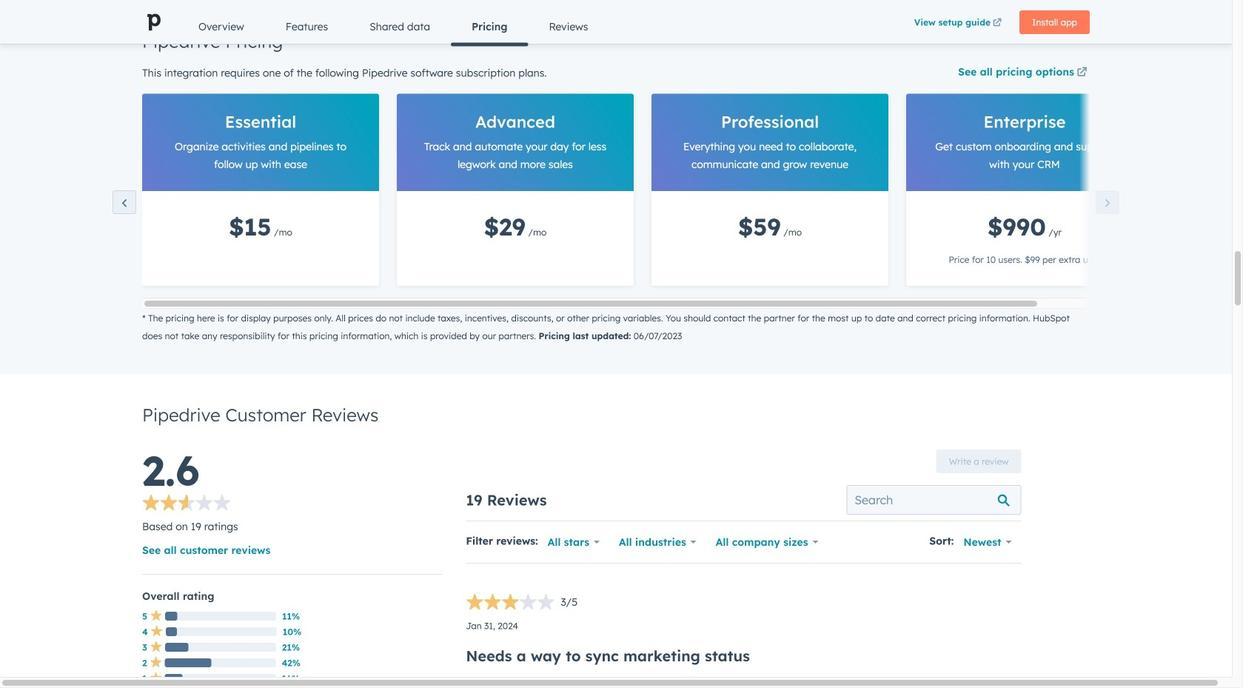 Task type: describe. For each thing, give the bounding box(es) containing it.
2 link opens in a new window image from the top
[[1077, 68, 1088, 78]]

1 vertical spatial overall rating meter
[[466, 593, 578, 614]]

42% of users left a 2 star review. progress bar
[[165, 658, 212, 667]]

21% of users left a 3 star review. progress bar
[[165, 643, 188, 652]]

Search reviews search field
[[847, 485, 1022, 515]]

10% of users left a 4 star review. progress bar
[[166, 627, 177, 636]]

11% of users left a 5 star review. progress bar
[[165, 612, 177, 621]]



Task type: vqa. For each thing, say whether or not it's contained in the screenshot.
second Link opens in a new window image from the bottom
yes



Task type: locate. For each thing, give the bounding box(es) containing it.
1 link opens in a new window image from the top
[[1077, 64, 1088, 82]]

overall rating meter
[[142, 494, 231, 515], [466, 593, 578, 614]]

0 vertical spatial overall rating meter
[[142, 494, 231, 515]]

link opens in a new window image
[[1077, 64, 1088, 82], [1077, 68, 1088, 78]]

0 horizontal spatial overall rating meter
[[142, 494, 231, 515]]

1 horizontal spatial overall rating meter
[[466, 593, 578, 614]]

navigation
[[178, 9, 908, 46]]



